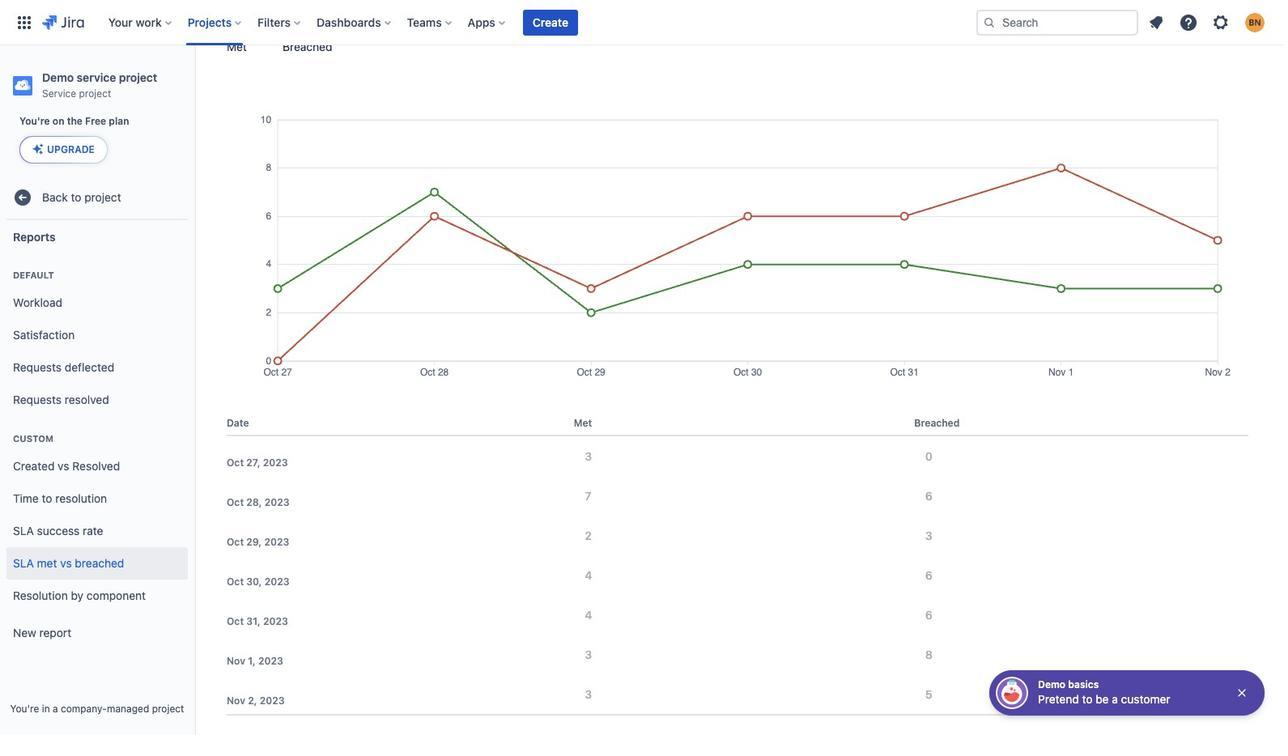 Task type: locate. For each thing, give the bounding box(es) containing it.
you're
[[19, 115, 50, 127], [10, 703, 39, 715]]

custom
[[13, 433, 53, 444]]

1 horizontal spatial a
[[1112, 693, 1118, 706]]

to
[[71, 190, 81, 204], [42, 491, 52, 505], [1083, 693, 1093, 706]]

requests resolved link
[[6, 384, 188, 416]]

oct for oct 30, 2023
[[227, 576, 244, 588]]

new report
[[13, 626, 71, 640]]

2023 right 1,
[[258, 655, 283, 667]]

to inside time to resolution "link"
[[42, 491, 52, 505]]

workload link
[[6, 287, 188, 319]]

0 vertical spatial to
[[71, 190, 81, 204]]

appswitcher icon image
[[15, 13, 34, 32]]

30,
[[246, 576, 262, 588]]

oct 27, 2023
[[227, 457, 288, 469]]

2023 for nov 2, 2023
[[260, 695, 285, 707]]

0 horizontal spatial breached
[[283, 40, 332, 53]]

met
[[37, 556, 57, 570]]

1 vertical spatial sla
[[13, 556, 34, 570]]

you're in a company-managed project
[[10, 703, 184, 715]]

1 vertical spatial vs
[[60, 556, 72, 570]]

requests for requests deflected
[[13, 360, 62, 374]]

26
[[227, 10, 250, 32]]

back
[[42, 190, 68, 204]]

nov left 1,
[[227, 655, 245, 667]]

0 horizontal spatial demo
[[42, 70, 74, 84]]

1 requests from the top
[[13, 360, 62, 374]]

close image
[[1236, 687, 1249, 700]]

4 oct from the top
[[227, 576, 244, 588]]

2023 right 31,
[[263, 615, 288, 627]]

vs
[[58, 459, 69, 473], [60, 556, 72, 570]]

0 vertical spatial breached
[[283, 40, 332, 53]]

to left be
[[1083, 693, 1093, 706]]

0 vertical spatial requests
[[13, 360, 62, 374]]

1 horizontal spatial to
[[71, 190, 81, 204]]

vs right "created"
[[58, 459, 69, 473]]

plan
[[109, 115, 129, 127]]

oct for oct 31, 2023
[[227, 615, 244, 627]]

breached
[[283, 40, 332, 53], [915, 417, 960, 429]]

0 horizontal spatial to
[[42, 491, 52, 505]]

2023
[[263, 457, 288, 469], [265, 496, 290, 508], [264, 536, 289, 548], [265, 576, 290, 588], [263, 615, 288, 627], [258, 655, 283, 667], [260, 695, 285, 707]]

oct 29, 2023
[[227, 536, 289, 548]]

1 horizontal spatial demo
[[1038, 679, 1066, 691]]

2023 right 28,
[[265, 496, 290, 508]]

primary element
[[10, 0, 977, 45]]

oct left the 29,
[[227, 536, 244, 548]]

1 vertical spatial demo
[[1038, 679, 1066, 691]]

demo inside demo service project service project
[[42, 70, 74, 84]]

you're for you're on the free plan
[[19, 115, 50, 127]]

resolution by component
[[13, 589, 146, 602]]

0 vertical spatial demo
[[42, 70, 74, 84]]

projects
[[188, 15, 232, 29]]

1 vertical spatial met
[[574, 417, 592, 429]]

met
[[227, 40, 247, 53], [574, 417, 592, 429]]

a right in
[[53, 703, 58, 715]]

sidebar navigation image
[[177, 65, 212, 97]]

26 met
[[227, 10, 250, 53]]

2023 right 2,
[[260, 695, 285, 707]]

27,
[[246, 457, 260, 469]]

2 sla from the top
[[13, 556, 34, 570]]

0 horizontal spatial met
[[227, 40, 247, 53]]

project
[[119, 70, 157, 84], [79, 87, 111, 100], [84, 190, 121, 204], [152, 703, 184, 715]]

0 vertical spatial sla
[[13, 524, 34, 537]]

search image
[[983, 16, 996, 29]]

sla for sla success rate
[[13, 524, 34, 537]]

you're left in
[[10, 703, 39, 715]]

1 vertical spatial requests
[[13, 393, 62, 406]]

oct 31, 2023
[[227, 615, 288, 627]]

to right time
[[42, 491, 52, 505]]

sla
[[13, 524, 34, 537], [13, 556, 34, 570]]

5 oct from the top
[[227, 615, 244, 627]]

sla for sla met vs breached
[[13, 556, 34, 570]]

a
[[1112, 693, 1118, 706], [53, 703, 58, 715]]

demo
[[42, 70, 74, 84], [1038, 679, 1066, 691]]

1 vertical spatial you're
[[10, 703, 39, 715]]

0 vertical spatial vs
[[58, 459, 69, 473]]

2 vertical spatial to
[[1083, 693, 1093, 706]]

default group
[[6, 253, 188, 421]]

sla down time
[[13, 524, 34, 537]]

demo up service
[[42, 70, 74, 84]]

oct
[[227, 457, 244, 469], [227, 496, 244, 508], [227, 536, 244, 548], [227, 576, 244, 588], [227, 615, 244, 627]]

2 requests from the top
[[13, 393, 62, 406]]

nov left 2,
[[227, 695, 245, 707]]

2023 for nov 1, 2023
[[258, 655, 283, 667]]

0 vertical spatial met
[[227, 40, 247, 53]]

2 nov from the top
[[227, 695, 245, 707]]

0 vertical spatial nov
[[227, 655, 245, 667]]

2023 right 27,
[[263, 457, 288, 469]]

your profile and settings image
[[1246, 13, 1265, 32]]

3 oct from the top
[[227, 536, 244, 548]]

resolved
[[65, 393, 109, 406]]

banner
[[0, 0, 1285, 45]]

demo for demo basics
[[1038, 679, 1066, 691]]

1 vertical spatial to
[[42, 491, 52, 505]]

2023 right the 29,
[[264, 536, 289, 548]]

dashboards button
[[312, 9, 397, 35]]

resolution by component link
[[6, 580, 188, 612]]

oct left 27,
[[227, 457, 244, 469]]

demo up the pretend
[[1038, 679, 1066, 691]]

requests
[[13, 360, 62, 374], [13, 393, 62, 406]]

requests up custom at the bottom left of page
[[13, 393, 62, 406]]

2023 for oct 28, 2023
[[265, 496, 290, 508]]

projects button
[[183, 9, 248, 35]]

new
[[13, 626, 36, 640]]

by
[[71, 589, 84, 602]]

oct left 30,
[[227, 576, 244, 588]]

1 horizontal spatial breached
[[915, 417, 960, 429]]

31,
[[246, 615, 261, 627]]

oct left 31,
[[227, 615, 244, 627]]

1 sla from the top
[[13, 524, 34, 537]]

demo service project service project
[[42, 70, 157, 100]]

1 vertical spatial breached
[[915, 417, 960, 429]]

new report link
[[6, 617, 188, 650]]

upgrade
[[47, 143, 95, 156]]

project right managed
[[152, 703, 184, 715]]

oct left 28,
[[227, 496, 244, 508]]

requests down satisfaction
[[13, 360, 62, 374]]

2023 right 30,
[[265, 576, 290, 588]]

to inside demo basics pretend to be a customer
[[1083, 693, 1093, 706]]

1 vertical spatial nov
[[227, 695, 245, 707]]

jira image
[[42, 13, 84, 32], [42, 13, 84, 32]]

2023 for oct 31, 2023
[[263, 615, 288, 627]]

time to resolution link
[[6, 483, 188, 515]]

nov
[[227, 655, 245, 667], [227, 695, 245, 707]]

nov for nov 2, 2023
[[227, 695, 245, 707]]

0 vertical spatial you're
[[19, 115, 50, 127]]

default
[[13, 270, 54, 280]]

dashboards
[[317, 15, 381, 29]]

34
[[283, 10, 306, 32]]

basics
[[1069, 679, 1099, 691]]

to for back
[[71, 190, 81, 204]]

1 oct from the top
[[227, 457, 244, 469]]

help image
[[1179, 13, 1199, 32]]

oct 28, 2023
[[227, 496, 290, 508]]

report
[[39, 626, 71, 640]]

project right service
[[119, 70, 157, 84]]

1 nov from the top
[[227, 655, 245, 667]]

vs right met
[[60, 556, 72, 570]]

1,
[[248, 655, 256, 667]]

requests deflected link
[[6, 352, 188, 384]]

you're left on
[[19, 115, 50, 127]]

to right back
[[71, 190, 81, 204]]

to inside back to project link
[[71, 190, 81, 204]]

your work
[[108, 15, 162, 29]]

oct for oct 27, 2023
[[227, 457, 244, 469]]

34 breached
[[283, 10, 332, 53]]

you're on the free plan
[[19, 115, 129, 127]]

sla met vs breached link
[[6, 548, 188, 580]]

sla left met
[[13, 556, 34, 570]]

2 oct from the top
[[227, 496, 244, 508]]

2 horizontal spatial to
[[1083, 693, 1093, 706]]

component
[[87, 589, 146, 602]]

demo inside demo basics pretend to be a customer
[[1038, 679, 1066, 691]]

a right be
[[1112, 693, 1118, 706]]



Task type: vqa. For each thing, say whether or not it's contained in the screenshot.
the When within When a comment that is visible to your customers is added to the request/issue, your service project sends all the customers involved on the request a notification.
no



Task type: describe. For each thing, give the bounding box(es) containing it.
created vs resolved
[[13, 459, 120, 473]]

resolution
[[13, 589, 68, 602]]

satisfaction link
[[6, 319, 188, 352]]

created vs resolved link
[[6, 450, 188, 483]]

teams button
[[402, 9, 458, 35]]

vs inside "created vs resolved" 'link'
[[58, 459, 69, 473]]

demo for demo service project
[[42, 70, 74, 84]]

work
[[136, 15, 162, 29]]

create button
[[523, 9, 578, 35]]

sla success rate link
[[6, 515, 188, 548]]

custom group
[[6, 416, 188, 617]]

the
[[67, 115, 83, 127]]

met inside the 26 met
[[227, 40, 247, 53]]

pretend
[[1038, 693, 1079, 706]]

free
[[85, 115, 106, 127]]

deflected
[[65, 360, 114, 374]]

0 horizontal spatial a
[[53, 703, 58, 715]]

notifications image
[[1147, 13, 1166, 32]]

breached
[[75, 556, 124, 570]]

workload
[[13, 295, 62, 309]]

back to project
[[42, 190, 121, 204]]

apps button
[[463, 9, 512, 35]]

demo basics pretend to be a customer
[[1038, 679, 1171, 706]]

managed
[[107, 703, 149, 715]]

company-
[[61, 703, 107, 715]]

requests for requests resolved
[[13, 393, 62, 406]]

be
[[1096, 693, 1109, 706]]

project down service
[[79, 87, 111, 100]]

service
[[42, 87, 76, 100]]

banner containing your work
[[0, 0, 1285, 45]]

time
[[13, 491, 39, 505]]

1 horizontal spatial met
[[574, 417, 592, 429]]

oct for oct 28, 2023
[[227, 496, 244, 508]]

requests resolved
[[13, 393, 109, 406]]

in
[[42, 703, 50, 715]]

customer
[[1122, 693, 1171, 706]]

service
[[77, 70, 116, 84]]

apps
[[468, 15, 496, 29]]

vs inside sla met vs breached link
[[60, 556, 72, 570]]

Search field
[[977, 9, 1139, 35]]

2,
[[248, 695, 257, 707]]

created
[[13, 459, 55, 473]]

satisfaction
[[13, 328, 75, 341]]

back to project link
[[6, 181, 188, 214]]

oct for oct 29, 2023
[[227, 536, 244, 548]]

29,
[[246, 536, 262, 548]]

sla met vs breached
[[13, 556, 124, 570]]

sla success rate
[[13, 524, 103, 537]]

requests deflected
[[13, 360, 114, 374]]

resolution
[[55, 491, 107, 505]]

rate
[[83, 524, 103, 537]]

2023 for oct 27, 2023
[[263, 457, 288, 469]]

your work button
[[103, 9, 178, 35]]

nov for nov 1, 2023
[[227, 655, 245, 667]]

nov 2, 2023
[[227, 695, 285, 707]]

you're for you're in a company-managed project
[[10, 703, 39, 715]]

date
[[227, 417, 249, 429]]

upgrade button
[[20, 137, 107, 163]]

to for time
[[42, 491, 52, 505]]

a inside demo basics pretend to be a customer
[[1112, 693, 1118, 706]]

on
[[53, 115, 64, 127]]

your
[[108, 15, 133, 29]]

settings image
[[1212, 13, 1231, 32]]

reports
[[13, 230, 56, 243]]

2023 for oct 30, 2023
[[265, 576, 290, 588]]

success
[[37, 524, 80, 537]]

teams
[[407, 15, 442, 29]]

create
[[533, 15, 569, 29]]

project right back
[[84, 190, 121, 204]]

filters button
[[253, 9, 307, 35]]

nov 1, 2023
[[227, 655, 283, 667]]

resolved
[[72, 459, 120, 473]]

oct 30, 2023
[[227, 576, 290, 588]]

2023 for oct 29, 2023
[[264, 536, 289, 548]]

28,
[[246, 496, 262, 508]]

time to resolution
[[13, 491, 107, 505]]

filters
[[258, 15, 291, 29]]



